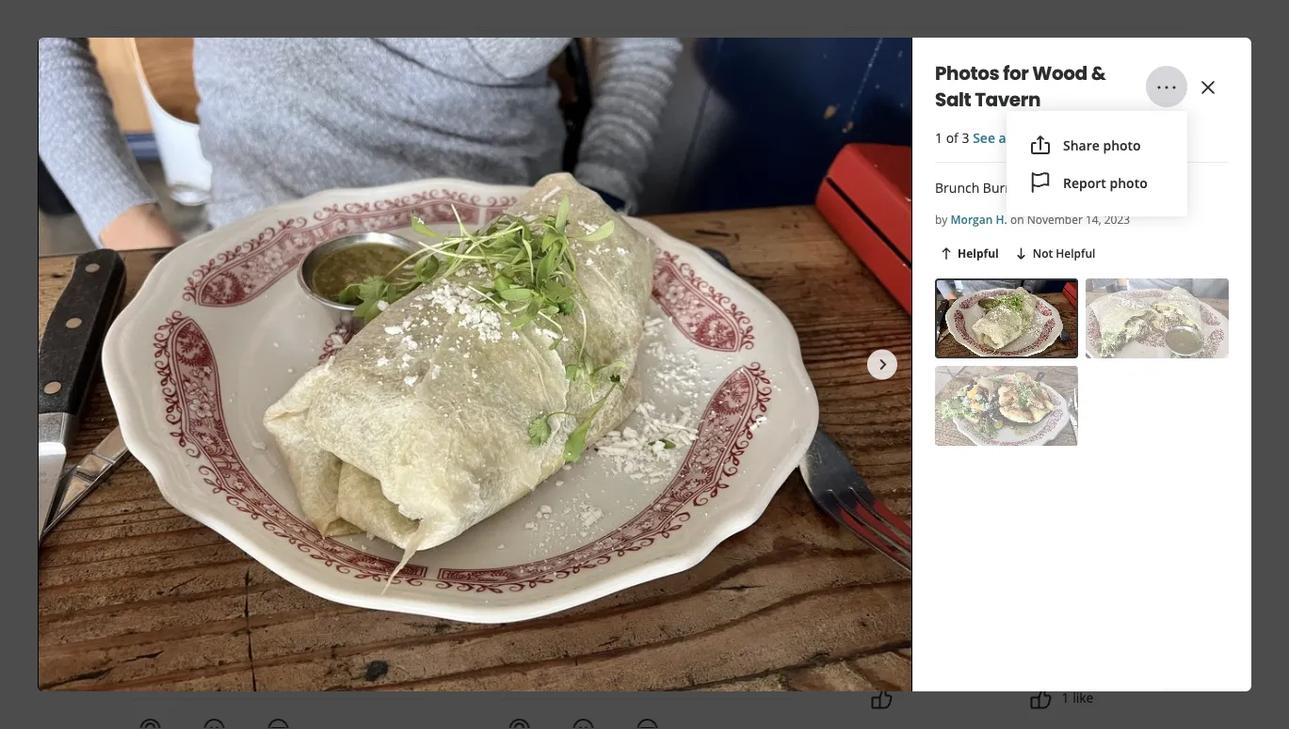 Task type: describe. For each thing, give the bounding box(es) containing it.
2 don carlos mexican restaurant link from the top
[[129, 583, 421, 602]]

1 for 1 like
[[1062, 690, 1069, 707]]

24 close v2 image
[[1197, 76, 1220, 99]]

& left body
[[619, 584, 629, 601]]

a for jolissa
[[585, 67, 592, 84]]

2 helpful from the left
[[1056, 246, 1096, 261]]

4
[[956, 451, 964, 469]]

& down morgan h. added 3 photos
[[909, 101, 919, 119]]

photo of angelina g. image for angelina g. wrote a review
[[129, 430, 167, 467]]

0 vertical spatial morgan h. link
[[951, 211, 1007, 227]]

wood & salt tavern link
[[868, 100, 1160, 119]]

menu image
[[1156, 76, 1178, 99]]

salt inside the photos for wood & salt tavern
[[935, 87, 971, 113]]

continue for jolissa
[[499, 290, 557, 308]]

angelina for angelina g. wrote a review
[[175, 429, 241, 449]]

all
[[999, 129, 1014, 146]]

2 don from the top
[[129, 584, 156, 601]]

continue reading button for kyna
[[499, 674, 609, 692]]

5 star rating image for jolissa p.
[[499, 225, 600, 244]]

great
[[129, 636, 164, 654]]

shop
[[668, 584, 701, 601]]

reading for kyna
[[560, 674, 609, 692]]

review for g.
[[226, 451, 267, 469]]

definitely
[[129, 674, 186, 692]]

see
[[973, 129, 995, 146]]

marlena link
[[868, 485, 1160, 504]]

24 funny v2 image for kyna
[[572, 719, 595, 730]]

green
[[368, 636, 403, 654]]

1 don carlos mexican restaurant link from the top
[[129, 100, 421, 119]]

the
[[344, 636, 364, 654]]

for
[[1003, 60, 1029, 87]]

24 cool v2 image for angelina g.
[[267, 719, 290, 730]]

photos for morgan h. added 3 photos
[[967, 67, 1010, 84]]

h. for morgan h. added 4 photos
[[975, 429, 991, 449]]

not
[[1033, 246, 1053, 261]]

tavern inside the photos for wood & salt tavern
[[975, 87, 1041, 113]]

14,
[[1086, 211, 1101, 227]]

report photo button
[[1022, 164, 1172, 202]]

morgan h. added 3 photos
[[913, 44, 1010, 84]]

report
[[1063, 174, 1106, 192]]

g
[[524, 584, 534, 601]]

morgan for morgan h. added 3 photos
[[913, 44, 971, 65]]

review for l.
[[596, 451, 636, 469]]

l.
[[585, 429, 598, 449]]

photo for share
[[1103, 136, 1141, 154]]

1 like
[[1062, 690, 1094, 707]]

wrote for kyna
[[544, 451, 581, 469]]

see all photos link
[[973, 129, 1062, 146]]

kyna
[[544, 429, 581, 449]]

photo for report
[[1110, 174, 1148, 192]]

1 for 1 of 3 see all photos
[[935, 129, 943, 146]]

1 vertical spatial h.
[[996, 211, 1007, 227]]

photo of kyna l. image
[[499, 430, 536, 467]]

return.
[[190, 674, 232, 692]]

jolissa p. wrote a review
[[544, 44, 636, 84]]

p.
[[595, 44, 609, 65]]

h. for morgan h. added 3 photos
[[975, 44, 991, 65]]

2023
[[1104, 211, 1130, 227]]

angelina g. wrote a review
[[175, 429, 267, 469]]

servers.
[[344, 655, 392, 673]]

salsa.
[[129, 655, 164, 673]]

24 funny v2 image for angelina
[[203, 719, 226, 730]]

photo inside angelina g. added 1 photo
[[229, 67, 266, 84]]

photo of morgan h. image for morgan h. added 3 photos
[[868, 46, 905, 83]]

3 inside morgan h. added 3 photos
[[956, 67, 964, 84]]

and
[[216, 636, 239, 654]]

marlena
[[868, 485, 923, 503]]

& right a
[[511, 584, 521, 601]]

great chorizo and egg burrito with the green salsa. the service is great. friendly servers. i'll definitely return.
[[129, 636, 409, 692]]

photos for morgan h. added 4 photos
[[967, 451, 1010, 469]]

2 don carlos mexican restaurant from the top
[[129, 584, 336, 601]]

i'll
[[395, 655, 409, 673]]

24 share v2 image
[[1029, 134, 1052, 156]]

24 useful v2 image for jolissa p.
[[508, 335, 531, 357]]

angelina g. link for angelina g. added 1 photo
[[175, 44, 260, 65]]

helpful button
[[935, 242, 1003, 265]]

one
[[499, 199, 526, 217]]

wood & salt tavern
[[868, 101, 996, 119]]

november
[[1027, 211, 1083, 227]]

mexican for 2nd don carlos mexican restaurant 'link' from the top of the page
[[204, 584, 259, 601]]

not helpful button
[[1010, 242, 1099, 265]]

open photo lightbox image for morgan h. added 3 photos
[[861, 135, 1007, 294]]

1 don carlos mexican restaurant from the top
[[129, 101, 336, 119]]

24 funny v2 image
[[572, 335, 595, 357]]

body
[[632, 584, 665, 601]]

tavern inside wood & salt tavern link
[[950, 101, 996, 119]]

1 inside angelina g. added 1 photo
[[218, 67, 226, 84]]

a & g auto repair & body shop link
[[499, 583, 791, 602]]

jolissa p. link
[[544, 44, 609, 65]]

carlos for first don carlos mexican restaurant 'link' from the top of the page
[[159, 101, 201, 119]]

wrote for angelina
[[175, 451, 212, 469]]

24 chevron right v2 image
[[872, 354, 895, 376]]



Task type: locate. For each thing, give the bounding box(es) containing it.
service
[[193, 655, 236, 673]]

morgan h. link down brunch burrito
[[951, 211, 1007, 227]]

0 vertical spatial don carlos mexican restaurant
[[129, 101, 336, 119]]

1 vertical spatial restaurant
[[263, 584, 336, 601]]

continue reading button up 24 funny v2 icon
[[499, 290, 609, 308]]

1 photo of angelina g. image from the top
[[129, 46, 167, 83]]

reading down the repair
[[560, 674, 609, 692]]

2 carlos from the top
[[159, 584, 201, 601]]

0 vertical spatial continue reading
[[499, 290, 609, 308]]

photo of angelina g. image left angelina g. added 1 photo
[[129, 46, 167, 83]]

1 angelina g. link from the top
[[175, 44, 260, 65]]

like
[[1073, 690, 1094, 707]]

wrote inside jolissa p. wrote a review
[[544, 67, 581, 84]]

1 of 3 see all photos
[[935, 129, 1062, 146]]

0 vertical spatial photo of morgan h. image
[[868, 46, 905, 83]]

0 vertical spatial photos
[[967, 67, 1010, 84]]

mexican for first don carlos mexican restaurant 'link' from the top of the page
[[204, 101, 259, 119]]

0 vertical spatial photo
[[229, 67, 266, 84]]

of
[[946, 129, 959, 146]]

morgan inside the "morgan h. added 4 photos"
[[913, 429, 971, 449]]

2 angelina g. link from the top
[[175, 429, 260, 449]]

h. inside the "morgan h. added 4 photos"
[[975, 429, 991, 449]]

1 vertical spatial photos
[[1017, 129, 1062, 146]]

1 vertical spatial photo of morgan h. image
[[868, 430, 905, 467]]

continue reading button for jolissa
[[499, 290, 609, 308]]

1
[[218, 67, 226, 84], [935, 129, 943, 146], [1062, 690, 1069, 707]]

2 vertical spatial photo
[[1110, 174, 1148, 192]]

with
[[314, 636, 341, 654]]

2 horizontal spatial 1
[[1062, 690, 1069, 707]]

1 vertical spatial 24 cool v2 image
[[267, 719, 290, 730]]

added for angelina g.
[[175, 67, 215, 84]]

1 vertical spatial don
[[129, 584, 156, 601]]

salt up "of"
[[922, 101, 947, 119]]

don carlos mexican restaurant link
[[129, 100, 421, 119], [129, 583, 421, 602]]

g. inside angelina g. wrote a review
[[245, 429, 260, 449]]

wrote
[[544, 67, 581, 84], [175, 451, 212, 469], [544, 451, 581, 469]]

reading for jolissa
[[560, 290, 609, 308]]

morgan inside morgan h. added 3 photos
[[913, 44, 971, 65]]

1 carlos from the top
[[159, 101, 201, 119]]

continue reading for kyna
[[499, 674, 609, 692]]

one plus nail link
[[499, 199, 791, 218]]

by
[[935, 211, 948, 227]]

helpful right 16 helpful v2 icon
[[958, 246, 999, 261]]

wrote for jolissa
[[544, 67, 581, 84]]

2 continue reading button from the top
[[499, 674, 609, 692]]

report photo
[[1063, 174, 1148, 192]]

continue reading down auto
[[499, 674, 609, 692]]

continue reading
[[499, 290, 609, 308], [499, 674, 609, 692]]

morgan up wood & salt tavern
[[913, 44, 971, 65]]

1 reading from the top
[[560, 290, 609, 308]]

0 horizontal spatial 1
[[218, 67, 226, 84]]

photo of angelina g. image
[[129, 46, 167, 83], [129, 430, 167, 467]]

angelina g. link for angelina g. wrote a review
[[175, 429, 260, 449]]

added for morgan h.
[[913, 451, 953, 469]]

1 horizontal spatial helpful
[[1056, 246, 1096, 261]]

g. for angelina g. wrote a review
[[245, 429, 260, 449]]

2 continue reading from the top
[[499, 674, 609, 692]]

wrote inside angelina g. wrote a review
[[175, 451, 212, 469]]

24 cool v2 image right 24 funny v2 icon
[[636, 335, 659, 357]]

24 useful v2 image for kyna l.
[[508, 719, 531, 730]]

& inside the photos for wood & salt tavern
[[1091, 60, 1106, 87]]

morgan for morgan h. added 4 photos
[[913, 429, 971, 449]]

2 5 star rating image from the top
[[499, 609, 600, 628]]

1 24 useful v2 image from the top
[[508, 335, 531, 357]]

restaurant
[[263, 101, 336, 119], [263, 584, 336, 601]]

a inside angelina g. wrote a review
[[216, 451, 223, 469]]

salt down morgan h. added 3 photos
[[935, 87, 971, 113]]

angelina for angelina g. added 1 photo
[[175, 44, 241, 65]]

photos up wood & salt tavern link
[[967, 67, 1010, 84]]

angelina inside angelina g. added 1 photo
[[175, 44, 241, 65]]

0 vertical spatial don carlos mexican restaurant link
[[129, 100, 421, 119]]

1 vertical spatial photo
[[1103, 136, 1141, 154]]

chorizo
[[167, 636, 212, 654]]

24 funny v2 image down return.
[[203, 719, 226, 730]]

1 vertical spatial 3
[[962, 129, 970, 146]]

friendly
[[291, 655, 340, 673]]

2 g. from the top
[[245, 429, 260, 449]]

3 up wood & salt tavern
[[956, 67, 964, 84]]

wood
[[1032, 60, 1088, 87], [868, 101, 905, 119]]

like feed item image
[[871, 304, 893, 327], [128, 337, 150, 359], [871, 688, 893, 711], [1030, 688, 1052, 711]]

photo of morgan h. image up wood & salt tavern
[[868, 46, 905, 83]]

tavern up see
[[950, 101, 996, 119]]

continue
[[499, 290, 557, 308], [499, 674, 557, 692]]

0 vertical spatial h.
[[975, 44, 991, 65]]

1 vertical spatial angelina g. link
[[175, 429, 260, 449]]

a & g auto repair & body shop
[[499, 584, 701, 601]]

0 vertical spatial reading
[[560, 290, 609, 308]]

1 continue reading button from the top
[[499, 290, 609, 308]]

photos inside morgan h. added 3 photos
[[967, 67, 1010, 84]]

morgan h. link up 4
[[913, 429, 991, 449]]

auto
[[537, 584, 569, 601]]

a
[[499, 584, 508, 601]]

1 vertical spatial morgan
[[951, 211, 993, 227]]

restaurant down angelina g. added 1 photo
[[263, 101, 336, 119]]

16 helpful v2 image
[[939, 246, 954, 261]]

added inside the "morgan h. added 4 photos"
[[913, 451, 953, 469]]

a for kyna
[[585, 451, 592, 469]]

1 horizontal spatial 24 cool v2 image
[[636, 335, 659, 357]]

morgan h. added 4 photos
[[913, 429, 1010, 469]]

h. left on
[[996, 211, 1007, 227]]

5 star rating image down "plus"
[[499, 225, 600, 244]]

2 angelina from the top
[[175, 429, 241, 449]]

2 vertical spatial 1
[[1062, 690, 1069, 707]]

2 reading from the top
[[560, 674, 609, 692]]

egg
[[243, 636, 265, 654]]

one plus nail
[[499, 199, 587, 217]]

carlos down angelina g. added 1 photo
[[159, 101, 201, 119]]

reading up 24 funny v2 icon
[[560, 290, 609, 308]]

angelina g. link
[[175, 44, 260, 65], [175, 429, 260, 449]]

photo of morgan h. image for morgan h. added 4 photos
[[868, 430, 905, 467]]

0 vertical spatial photo of angelina g. image
[[129, 46, 167, 83]]

on
[[1010, 211, 1024, 227]]

don carlos mexican restaurant link down angelina g. added 1 photo
[[129, 100, 421, 119]]

h. up marlena link at right bottom
[[975, 429, 991, 449]]

1 mexican from the top
[[204, 101, 259, 119]]

0 vertical spatial carlos
[[159, 101, 201, 119]]

3 right "of"
[[962, 129, 970, 146]]

open photo lightbox image
[[861, 135, 1007, 294], [1020, 135, 1166, 294], [861, 520, 1007, 678]]

1 continue from the top
[[499, 290, 557, 308]]

brunch
[[935, 178, 980, 196]]

2 vertical spatial photos
[[967, 451, 1010, 469]]

wrote inside kyna l. wrote a review
[[544, 451, 581, 469]]

photos for wood & salt tavern
[[935, 60, 1106, 113]]

restaurant for 2nd don carlos mexican restaurant 'link' from the top of the page
[[263, 584, 336, 601]]

1 g. from the top
[[245, 44, 260, 65]]

0 vertical spatial 24 cool v2 image
[[636, 335, 659, 357]]

h. left for in the top right of the page
[[975, 44, 991, 65]]

added inside morgan h. added 3 photos
[[913, 67, 953, 84]]

continue reading button down auto
[[499, 674, 609, 692]]

like feed item image
[[1030, 304, 1052, 327]]

brunch burrito
[[935, 178, 1026, 196]]

don carlos mexican restaurant
[[129, 101, 336, 119], [129, 584, 336, 601]]

not helpful
[[1033, 246, 1096, 261]]

review inside angelina g. wrote a review
[[226, 451, 267, 469]]

2 vertical spatial h.
[[975, 429, 991, 449]]

0 vertical spatial don
[[129, 101, 156, 119]]

1 horizontal spatial 1
[[935, 129, 943, 146]]

2 mexican from the top
[[204, 584, 259, 601]]

mexican
[[204, 101, 259, 119], [204, 584, 259, 601]]

burrito
[[983, 178, 1026, 196]]

& left menu image on the right of the page
[[1091, 60, 1106, 87]]

2 24 funny v2 image from the left
[[572, 719, 595, 730]]

2 photo of morgan h. image from the top
[[868, 430, 905, 467]]

2 photo of angelina g. image from the top
[[129, 430, 167, 467]]

16 nothelpful v2 image
[[1014, 246, 1029, 261]]

0 horizontal spatial helpful
[[958, 246, 999, 261]]

1 vertical spatial wood
[[868, 101, 905, 119]]

1 vertical spatial g.
[[245, 429, 260, 449]]

photo of angelina g. image left angelina g. wrote a review
[[129, 430, 167, 467]]

1 5 star rating image from the top
[[499, 225, 600, 244]]

photos right all
[[1017, 129, 1062, 146]]

wood inside the photos for wood & salt tavern
[[1032, 60, 1088, 87]]

review
[[596, 67, 636, 84], [226, 451, 267, 469], [596, 451, 636, 469]]

0 vertical spatial mexican
[[204, 101, 259, 119]]

24 useful v2 image
[[139, 719, 162, 730]]

0 vertical spatial 24 useful v2 image
[[508, 335, 531, 357]]

2 continue from the top
[[499, 674, 557, 692]]

continue down 'g'
[[499, 674, 557, 692]]

0 vertical spatial morgan
[[913, 44, 971, 65]]

kyna l. wrote a review
[[544, 429, 636, 469]]

the
[[167, 655, 190, 673]]

reading
[[560, 290, 609, 308], [560, 674, 609, 692]]

morgan h. link
[[951, 211, 1007, 227], [913, 429, 991, 449]]

open photo lightbox image for morgan h. added 4 photos
[[861, 520, 1007, 678]]

continue reading up 24 funny v2 icon
[[499, 290, 609, 308]]

h.
[[975, 44, 991, 65], [996, 211, 1007, 227], [975, 429, 991, 449]]

5 star rating image for kyna l.
[[499, 609, 600, 628]]

photo of jolissa p. image
[[499, 46, 536, 83]]

photos
[[935, 60, 999, 87]]

1 vertical spatial don carlos mexican restaurant link
[[129, 583, 421, 602]]

photo of morgan h. image
[[868, 46, 905, 83], [868, 430, 905, 467]]

1 vertical spatial mexican
[[204, 584, 259, 601]]

restaurant for first don carlos mexican restaurant 'link' from the top of the page
[[263, 101, 336, 119]]

1 don from the top
[[129, 101, 156, 119]]

1 restaurant from the top
[[263, 101, 336, 119]]

2 vertical spatial morgan
[[913, 429, 971, 449]]

24 funny v2 image
[[203, 719, 226, 730], [572, 719, 595, 730]]

morgan
[[913, 44, 971, 65], [951, 211, 993, 227], [913, 429, 971, 449]]

a
[[585, 67, 592, 84], [216, 451, 223, 469], [585, 451, 592, 469]]

share photo button
[[1022, 126, 1172, 164]]

jolissa
[[544, 44, 591, 65]]

angelina g. added 1 photo
[[175, 44, 266, 84]]

continue reading for jolissa
[[499, 290, 609, 308]]

24 flag v2 image
[[1029, 171, 1052, 194]]

don carlos mexican restaurant link up 'burrito'
[[129, 583, 421, 602]]

review inside kyna l. wrote a review
[[596, 451, 636, 469]]

photo inside button
[[1110, 174, 1148, 192]]

2 24 useful v2 image from the top
[[508, 719, 531, 730]]

carlos for 2nd don carlos mexican restaurant 'link' from the top of the page
[[159, 584, 201, 601]]

share
[[1063, 136, 1100, 154]]

don
[[129, 101, 156, 119], [129, 584, 156, 601]]

1 angelina from the top
[[175, 44, 241, 65]]

&
[[1091, 60, 1106, 87], [909, 101, 919, 119], [511, 584, 521, 601], [619, 584, 629, 601]]

photo
[[229, 67, 266, 84], [1103, 136, 1141, 154], [1110, 174, 1148, 192]]

3
[[956, 67, 964, 84], [962, 129, 970, 146]]

0 vertical spatial angelina g. link
[[175, 44, 260, 65]]

5 star rating image
[[499, 225, 600, 244], [499, 609, 600, 628]]

0 vertical spatial 3
[[956, 67, 964, 84]]

h. inside morgan h. added 3 photos
[[975, 44, 991, 65]]

0 horizontal spatial 24 funny v2 image
[[203, 719, 226, 730]]

added
[[175, 67, 215, 84], [913, 67, 953, 84], [913, 451, 953, 469]]

24 useful v2 image
[[508, 335, 531, 357], [508, 719, 531, 730]]

a inside jolissa p. wrote a review
[[585, 67, 592, 84]]

don carlos mexican restaurant down angelina g. added 1 photo
[[129, 101, 336, 119]]

by morgan h. on november 14, 2023
[[935, 211, 1130, 227]]

menu
[[1007, 111, 1188, 217]]

helpful right not
[[1056, 246, 1096, 261]]

tavern up all
[[975, 87, 1041, 113]]

1 vertical spatial continue
[[499, 674, 557, 692]]

g. for angelina g. added 1 photo
[[245, 44, 260, 65]]

24 cool v2 image
[[636, 335, 659, 357], [267, 719, 290, 730]]

0 vertical spatial angelina
[[175, 44, 241, 65]]

a for angelina
[[216, 451, 223, 469]]

0 horizontal spatial wood
[[868, 101, 905, 119]]

kyna l. link
[[544, 429, 598, 449]]

0 vertical spatial restaurant
[[263, 101, 336, 119]]

1 vertical spatial continue reading button
[[499, 674, 609, 692]]

tavern
[[975, 87, 1041, 113], [950, 101, 996, 119]]

is
[[239, 655, 249, 673]]

added inside angelina g. added 1 photo
[[175, 67, 215, 84]]

mexican down angelina g. added 1 photo
[[204, 101, 259, 119]]

24 cool v2 image for jolissa p.
[[636, 335, 659, 357]]

angelina inside angelina g. wrote a review
[[175, 429, 241, 449]]

1 vertical spatial morgan h. link
[[913, 429, 991, 449]]

0 vertical spatial g.
[[245, 44, 260, 65]]

continue reading button
[[499, 290, 609, 308], [499, 674, 609, 692]]

1 vertical spatial continue reading
[[499, 674, 609, 692]]

angelina
[[175, 44, 241, 65], [175, 429, 241, 449]]

plus
[[529, 199, 557, 217]]

photos
[[967, 67, 1010, 84], [1017, 129, 1062, 146], [967, 451, 1010, 469]]

photos inside the "morgan h. added 4 photos"
[[967, 451, 1010, 469]]

helpful
[[958, 246, 999, 261], [1056, 246, 1096, 261]]

morgan up 4
[[913, 429, 971, 449]]

1 photo of morgan h. image from the top
[[868, 46, 905, 83]]

1 vertical spatial reading
[[560, 674, 609, 692]]

1 horizontal spatial 24 funny v2 image
[[572, 719, 595, 730]]

photo of morgan h. image up marlena
[[868, 430, 905, 467]]

0 vertical spatial continue
[[499, 290, 557, 308]]

mexican up and
[[204, 584, 259, 601]]

g.
[[245, 44, 260, 65], [245, 429, 260, 449]]

4 star rating image
[[129, 609, 231, 628]]

1 vertical spatial photo of angelina g. image
[[129, 430, 167, 467]]

share photo
[[1063, 136, 1141, 154]]

0 vertical spatial continue reading button
[[499, 290, 609, 308]]

1 vertical spatial 1
[[935, 129, 943, 146]]

1 vertical spatial carlos
[[159, 584, 201, 601]]

a inside kyna l. wrote a review
[[585, 451, 592, 469]]

continue down one plus nail at left
[[499, 290, 557, 308]]

1 vertical spatial 5 star rating image
[[499, 609, 600, 628]]

restaurant up 'burrito'
[[263, 584, 336, 601]]

g. inside angelina g. added 1 photo
[[245, 44, 260, 65]]

1 vertical spatial don carlos mexican restaurant
[[129, 584, 336, 601]]

1 horizontal spatial wood
[[1032, 60, 1088, 87]]

2 restaurant from the top
[[263, 584, 336, 601]]

nail
[[560, 199, 587, 217]]

1 continue reading from the top
[[499, 290, 609, 308]]

review for p.
[[596, 67, 636, 84]]

photo of angelina g. image for angelina g. added 1 photo
[[129, 46, 167, 83]]

photo inside button
[[1103, 136, 1141, 154]]

burrito
[[268, 636, 311, 654]]

1 helpful from the left
[[958, 246, 999, 261]]

0 vertical spatial 1
[[218, 67, 226, 84]]

1 24 funny v2 image from the left
[[203, 719, 226, 730]]

repair
[[573, 584, 615, 601]]

0 vertical spatial wood
[[1032, 60, 1088, 87]]

carlos up 4 star rating image
[[159, 584, 201, 601]]

continue for kyna
[[499, 674, 557, 692]]

review inside jolissa p. wrote a review
[[596, 67, 636, 84]]

don carlos mexican restaurant up and
[[129, 584, 336, 601]]

great.
[[252, 655, 288, 673]]

salt
[[935, 87, 971, 113], [922, 101, 947, 119]]

1 vertical spatial 24 useful v2 image
[[508, 719, 531, 730]]

24 cool v2 image
[[636, 719, 659, 730]]

24 cool v2 image down great.
[[267, 719, 290, 730]]

morgan right by
[[951, 211, 993, 227]]

24 funny v2 image left 24 cool v2 icon
[[572, 719, 595, 730]]

1 vertical spatial angelina
[[175, 429, 241, 449]]

5 star rating image down auto
[[499, 609, 600, 628]]

photos right 4
[[967, 451, 1010, 469]]

0 horizontal spatial 24 cool v2 image
[[267, 719, 290, 730]]

menu containing share photo
[[1007, 111, 1188, 217]]

0 vertical spatial 5 star rating image
[[499, 225, 600, 244]]



Task type: vqa. For each thing, say whether or not it's contained in the screenshot.
Address
no



